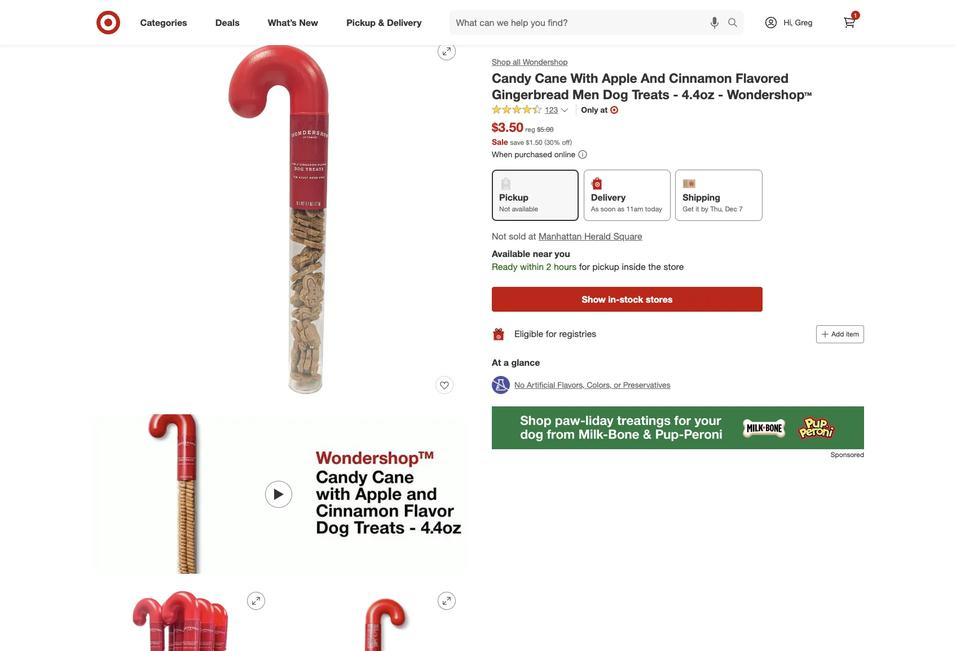 Task type: vqa. For each thing, say whether or not it's contained in the screenshot.
Greg
yes



Task type: describe. For each thing, give the bounding box(es) containing it.
sponsored
[[831, 451, 864, 459]]

$
[[526, 138, 529, 147]]

target link
[[92, 11, 114, 21]]

with
[[570, 70, 598, 86]]

shipping get it by thu, dec 7
[[683, 192, 743, 213]]

in-
[[608, 294, 619, 305]]

manhattan herald square button
[[539, 230, 642, 243]]

wondershop™
[[727, 86, 812, 102]]

shop all wondershop candy cane with apple and cinnamon flavored gingerbread men dog treats - 4.4oz - wondershop™
[[492, 57, 812, 102]]

when purchased online
[[492, 150, 575, 159]]

ready
[[492, 261, 517, 273]]

candy cane with apple and cinnamon flavored gingerbread men dog treats - 4.4oz - wondershop&#8482;, 1 of 5 image
[[92, 33, 465, 406]]

7
[[739, 205, 743, 213]]

supplies
[[161, 11, 191, 21]]

greg
[[795, 17, 813, 27]]

0 horizontal spatial for
[[546, 329, 557, 340]]

treats inside the shop all wondershop candy cane with apple and cinnamon flavored gingerbread men dog treats - 4.4oz - wondershop™
[[632, 86, 669, 102]]

preservatives
[[623, 380, 670, 390]]

available near you ready within 2 hours for pickup inside the store
[[492, 248, 684, 273]]

purchased
[[514, 150, 552, 159]]

(
[[544, 138, 546, 147]]

and
[[641, 70, 665, 86]]

pets
[[121, 11, 137, 21]]

as
[[591, 205, 599, 213]]

colors,
[[587, 380, 612, 390]]

at
[[492, 357, 501, 368]]

within
[[520, 261, 544, 273]]

2 - from the left
[[718, 86, 723, 102]]

not inside pickup not available
[[499, 205, 510, 213]]

1 horizontal spatial dog
[[198, 11, 213, 21]]

0 vertical spatial at
[[600, 105, 608, 115]]

flavored
[[736, 70, 789, 86]]

no artificial flavors, colors, or preservatives button
[[492, 373, 670, 398]]

what's new
[[268, 17, 318, 28]]

hours
[[554, 261, 576, 273]]

wondershop
[[523, 57, 568, 67]]

shop
[[492, 57, 510, 67]]

cinnamon
[[669, 70, 732, 86]]

%
[[554, 138, 560, 147]]

registries
[[559, 329, 596, 340]]

pickup not available
[[499, 192, 538, 213]]

available
[[492, 248, 530, 260]]

2 / from the left
[[139, 11, 142, 21]]

11am
[[626, 205, 643, 213]]

it
[[695, 205, 699, 213]]

0 horizontal spatial dog
[[144, 11, 158, 21]]

manhattan
[[539, 231, 582, 242]]

2
[[546, 261, 551, 273]]

show in-stock stores
[[582, 294, 673, 305]]

show in-stock stores button
[[492, 287, 763, 312]]

target
[[92, 11, 114, 21]]

by
[[701, 205, 708, 213]]

$3.50
[[492, 119, 523, 135]]

dog supplies link
[[144, 11, 191, 21]]

reg
[[525, 126, 535, 134]]

add item button
[[816, 325, 864, 344]]

123 link
[[492, 105, 569, 118]]

what's new link
[[258, 10, 332, 35]]

deals
[[215, 17, 240, 28]]

candy cane with apple and cinnamon flavored gingerbread men dog treats - 4.4oz - wondershop&#8482;, 3 of 5 image
[[92, 584, 274, 652]]

off
[[562, 138, 570, 147]]

for inside available near you ready within 2 hours for pickup inside the store
[[579, 261, 590, 273]]

inside
[[622, 261, 646, 273]]

1
[[854, 12, 857, 19]]

herald
[[584, 231, 611, 242]]

glance
[[511, 357, 540, 368]]

only at
[[581, 105, 608, 115]]

not sold at manhattan herald square
[[492, 231, 642, 242]]

advertisement region
[[492, 407, 864, 450]]

stock
[[619, 294, 643, 305]]

dec
[[725, 205, 737, 213]]

hi, greg
[[784, 17, 813, 27]]

hi,
[[784, 17, 793, 27]]

pickup for not
[[499, 192, 528, 203]]

eligible for registries
[[514, 329, 596, 340]]

men
[[572, 86, 599, 102]]

artificial
[[527, 380, 555, 390]]

store
[[663, 261, 684, 273]]

the
[[648, 261, 661, 273]]

1.50
[[529, 138, 542, 147]]

4.4oz
[[682, 86, 714, 102]]

add item
[[832, 330, 859, 338]]

gingerbread
[[492, 86, 569, 102]]

search button
[[722, 10, 750, 37]]



Task type: locate. For each thing, give the bounding box(es) containing it.
1 horizontal spatial delivery
[[591, 192, 626, 203]]

1 horizontal spatial /
[[139, 11, 142, 21]]

near
[[533, 248, 552, 260]]

get
[[683, 205, 694, 213]]

dog treats link
[[198, 11, 236, 21]]

as
[[617, 205, 624, 213]]

0 vertical spatial treats
[[215, 11, 236, 21]]

1 link
[[837, 10, 862, 35]]

1 horizontal spatial at
[[600, 105, 608, 115]]

candy cane with apple and cinnamon flavored gingerbread men dog treats - 4.4oz - wondershop&#8482;, 4 of 5 image
[[283, 584, 465, 652]]

you
[[555, 248, 570, 260]]

treats right supplies
[[215, 11, 236, 21]]

stores
[[646, 294, 673, 305]]

&
[[378, 17, 385, 28]]

/ right pets
[[139, 11, 142, 21]]

0 horizontal spatial pickup
[[347, 17, 376, 28]]

pickup & delivery
[[347, 17, 422, 28]]

pickup & delivery link
[[337, 10, 436, 35]]

- right 4.4oz
[[718, 86, 723, 102]]

dog
[[144, 11, 158, 21], [198, 11, 213, 21], [603, 86, 628, 102]]

/ left pets link
[[116, 11, 119, 21]]

show
[[582, 294, 606, 305]]

1 horizontal spatial pickup
[[499, 192, 528, 203]]

online
[[554, 150, 575, 159]]

search
[[722, 18, 750, 29]]

30
[[546, 138, 554, 147]]

available
[[512, 205, 538, 213]]

item
[[846, 330, 859, 338]]

apple
[[602, 70, 637, 86]]

what's
[[268, 17, 297, 28]]

pickup inside pickup not available
[[499, 192, 528, 203]]

1 vertical spatial delivery
[[591, 192, 626, 203]]

target / pets / dog supplies
[[92, 11, 191, 21]]

-
[[673, 86, 678, 102], [718, 86, 723, 102]]

pickup
[[592, 261, 619, 273]]

sale
[[492, 137, 508, 147]]

only
[[581, 105, 598, 115]]

pets link
[[121, 11, 137, 21]]

dog left deals
[[198, 11, 213, 21]]

no artificial flavors, colors, or preservatives
[[514, 380, 670, 390]]

$5.00
[[537, 126, 553, 134]]

1 vertical spatial for
[[546, 329, 557, 340]]

dog right pets
[[144, 11, 158, 21]]

soon
[[600, 205, 615, 213]]

)
[[570, 138, 572, 147]]

square
[[613, 231, 642, 242]]

all
[[513, 57, 520, 67]]

dog inside the shop all wondershop candy cane with apple and cinnamon flavored gingerbread men dog treats - 4.4oz - wondershop™
[[603, 86, 628, 102]]

pickup left &
[[347, 17, 376, 28]]

1 vertical spatial at
[[528, 231, 536, 242]]

candy cane with apple and cinnamon flavored gingerbread men dog treats - 4.4oz - wondershop&#8482;, 2 of 5, play video image
[[92, 415, 465, 575]]

0 horizontal spatial /
[[116, 11, 119, 21]]

categories
[[140, 17, 187, 28]]

at a glance
[[492, 357, 540, 368]]

1 / from the left
[[116, 11, 119, 21]]

0 vertical spatial delivery
[[387, 17, 422, 28]]

for right hours
[[579, 261, 590, 273]]

1 horizontal spatial -
[[718, 86, 723, 102]]

1 horizontal spatial for
[[579, 261, 590, 273]]

delivery as soon as 11am today
[[591, 192, 662, 213]]

not left sold on the right top
[[492, 231, 506, 242]]

a
[[503, 357, 509, 368]]

2 horizontal spatial dog
[[603, 86, 628, 102]]

thu,
[[710, 205, 723, 213]]

0 horizontal spatial at
[[528, 231, 536, 242]]

flavors,
[[557, 380, 584, 390]]

- left 4.4oz
[[673, 86, 678, 102]]

dog down 'apple' at the top of the page
[[603, 86, 628, 102]]

pickup up available
[[499, 192, 528, 203]]

$3.50 reg $5.00 sale save $ 1.50 ( 30 % off )
[[492, 119, 572, 147]]

0 vertical spatial pickup
[[347, 17, 376, 28]]

1 horizontal spatial treats
[[632, 86, 669, 102]]

when
[[492, 150, 512, 159]]

today
[[645, 205, 662, 213]]

new
[[299, 17, 318, 28]]

not
[[499, 205, 510, 213], [492, 231, 506, 242]]

at right sold on the right top
[[528, 231, 536, 242]]

shipping
[[683, 192, 720, 203]]

pickup for &
[[347, 17, 376, 28]]

delivery
[[387, 17, 422, 28], [591, 192, 626, 203]]

categories link
[[131, 10, 201, 35]]

1 vertical spatial treats
[[632, 86, 669, 102]]

0 vertical spatial not
[[499, 205, 510, 213]]

image gallery element
[[92, 33, 465, 652]]

dog treats
[[198, 11, 236, 21]]

treats down and
[[632, 86, 669, 102]]

candy
[[492, 70, 531, 86]]

0 horizontal spatial delivery
[[387, 17, 422, 28]]

0 horizontal spatial treats
[[215, 11, 236, 21]]

0 vertical spatial for
[[579, 261, 590, 273]]

save
[[510, 138, 524, 147]]

for right 'eligible'
[[546, 329, 557, 340]]

eligible
[[514, 329, 543, 340]]

sold
[[509, 231, 526, 242]]

0 horizontal spatial -
[[673, 86, 678, 102]]

or
[[614, 380, 621, 390]]

delivery up 'soon' on the top right of page
[[591, 192, 626, 203]]

add
[[832, 330, 844, 338]]

pickup
[[347, 17, 376, 28], [499, 192, 528, 203]]

1 vertical spatial pickup
[[499, 192, 528, 203]]

at
[[600, 105, 608, 115], [528, 231, 536, 242]]

no
[[514, 380, 525, 390]]

delivery inside delivery as soon as 11am today
[[591, 192, 626, 203]]

cane
[[535, 70, 567, 86]]

delivery right &
[[387, 17, 422, 28]]

What can we help you find? suggestions appear below search field
[[449, 10, 730, 35]]

1 - from the left
[[673, 86, 678, 102]]

123
[[545, 105, 558, 115]]

1 vertical spatial not
[[492, 231, 506, 242]]

at right only
[[600, 105, 608, 115]]

not left available
[[499, 205, 510, 213]]



